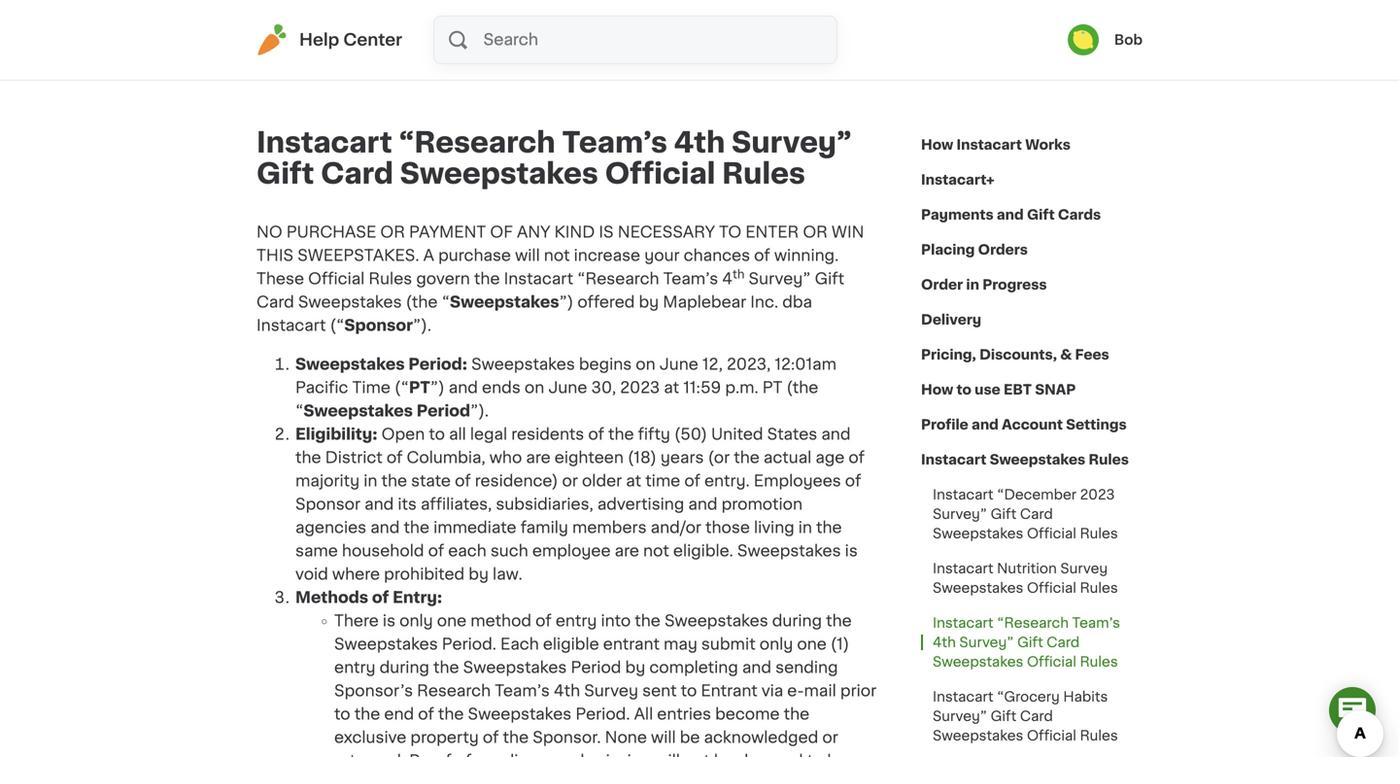 Task type: vqa. For each thing, say whether or not it's contained in the screenshot.
The Vitamin Shoppe® Delivery by 6:00pm
no



Task type: describe. For each thing, give the bounding box(es) containing it.
0 vertical spatial period
[[417, 403, 471, 419]]

how to use ebt snap
[[922, 383, 1077, 397]]

actual
[[764, 450, 812, 466]]

and inside the ") and ends on june 30, 2023 at 11:59 p.m. pt (the "
[[449, 380, 478, 396]]

june inside the ") and ends on june 30, 2023 at 11:59 p.m. pt (the "
[[549, 380, 588, 396]]

sponsor's
[[334, 683, 413, 699]]

fifty
[[638, 427, 671, 442]]

1 horizontal spatial in
[[799, 520, 813, 536]]

user avatar image
[[1068, 24, 1099, 55]]

official inside instacart "grocery habits survey" gift card sweepstakes official rules
[[1027, 729, 1077, 743]]

the up its
[[382, 473, 407, 489]]

the up '(1)'
[[826, 613, 852, 629]]

2023 inside the instacart "december 2023 survey" gift card sweepstakes official rules
[[1081, 488, 1116, 502]]

official up ""grocery"
[[1027, 655, 1077, 669]]

kind
[[555, 225, 595, 240]]

help center link
[[257, 24, 402, 55]]

of up there
[[372, 590, 389, 606]]

rules inside the instacart "december 2023 survey" gift card sweepstakes official rules
[[1080, 527, 1119, 541]]

bob
[[1115, 33, 1143, 47]]

card up purchase on the top left
[[321, 160, 394, 188]]

the right the living
[[817, 520, 842, 536]]

members
[[573, 520, 647, 536]]

sponsor ").
[[345, 318, 432, 333]]

subsidiaries,
[[496, 497, 594, 512]]

instacart sweepstakes rules
[[922, 453, 1130, 467]]

profile and account settings link
[[922, 407, 1127, 442]]

submission
[[562, 753, 652, 757]]

not inside no purchase or payment of any kind is necessary to enter or win this sweepstakes. a purchase will not increase your chances of winning. these official rules govern the instacart "research team's 4
[[544, 248, 570, 263]]

1 pt from the left
[[409, 380, 431, 396]]

gift inside instacart "grocery habits survey" gift card sweepstakes official rules
[[991, 710, 1017, 723]]

of down the open
[[387, 450, 403, 466]]

to up exclusive
[[334, 707, 351, 722]]

in inside 'link'
[[967, 278, 980, 292]]

of up eighteen
[[588, 427, 605, 442]]

30,
[[592, 380, 616, 396]]

1 horizontal spatial be
[[714, 753, 735, 757]]

card inside th survey" gift card sweepstakes (the "
[[257, 295, 294, 310]]

how for how to use ebt snap
[[922, 383, 954, 397]]

1 vertical spatial will
[[651, 730, 676, 746]]

order in progress link
[[922, 267, 1048, 302]]

is inside open to all legal residents of the fifty (50) united states and the district of columbia, who are eighteen (18) years (or the actual age of majority in the state of residence) or older at time of entry. employees of sponsor and its affiliates, subsidiaries, advertising and promotion agencies and the immediate family members and/or those living in the same household of each such employee are not eligible. sweepstakes is void where prohibited by law.
[[845, 543, 858, 559]]

begins
[[579, 357, 632, 372]]

is
[[599, 225, 614, 240]]

instacart "grocery habits survey" gift card sweepstakes official rules
[[933, 690, 1119, 743]]

how instacart works link
[[922, 127, 1071, 162]]

Search search field
[[482, 17, 837, 63]]

entry.
[[705, 473, 750, 489]]

sweepstakes down purchase on the left of page
[[450, 295, 560, 310]]

chances
[[684, 248, 751, 263]]

methods of entry: there is only one method of entry into the sweepstakes during the sweepstakes period. each eligible entrant may submit only one (1) entry during the sweepstakes period by completing and sending sponsor's research team's 4th survey sent to entrant via e-mail prior to the end of the sweepstakes period. all entries become the exclusive property of the sponsor. none will be acknowledged or returned. proof of sending or submission will not be deemed
[[296, 590, 877, 757]]

win
[[832, 225, 865, 240]]

open
[[382, 427, 425, 442]]

such
[[491, 543, 529, 559]]

2 vertical spatial will
[[655, 753, 680, 757]]

no purchase or payment of any kind is necessary to enter or win this sweepstakes. a purchase will not increase your chances of winning. these official rules govern the instacart "research team's 4
[[257, 225, 865, 287]]

official inside instacart nutrition survey sweepstakes official rules
[[1027, 581, 1077, 595]]

entrant
[[701, 683, 758, 699]]

gift left cards
[[1028, 208, 1055, 222]]

(50)
[[675, 427, 708, 442]]

each
[[448, 543, 487, 559]]

p.m.
[[726, 380, 759, 396]]

majority
[[296, 473, 360, 489]]

order in progress
[[922, 278, 1048, 292]]

"research inside no purchase or payment of any kind is necessary to enter or win this sweepstakes. a purchase will not increase your chances of winning. these official rules govern the instacart "research team's 4
[[578, 271, 660, 287]]

on inside the ") and ends on june 30, 2023 at 11:59 p.m. pt (the "
[[525, 380, 545, 396]]

none
[[605, 730, 647, 746]]

there
[[334, 613, 379, 629]]

prohibited
[[384, 567, 465, 582]]

profile
[[922, 418, 969, 432]]

instacart up purchase on the top left
[[257, 129, 392, 157]]

placing
[[922, 243, 975, 257]]

e-
[[788, 683, 804, 699]]

1 vertical spatial only
[[760, 637, 794, 652]]

residents
[[512, 427, 585, 442]]

settings
[[1067, 418, 1127, 432]]

pt inside the ") and ends on june 30, 2023 at 11:59 p.m. pt (the "
[[763, 380, 783, 396]]

the down its
[[404, 520, 430, 536]]

official inside the instacart "december 2023 survey" gift card sweepstakes official rules
[[1027, 527, 1077, 541]]

1 vertical spatial one
[[798, 637, 827, 652]]

survey inside methods of entry: there is only one method of entry into the sweepstakes during the sweepstakes period. each eligible entrant may submit only one (1) entry during the sweepstakes period by completing and sending sponsor's research team's 4th survey sent to entrant via e-mail prior to the end of the sweepstakes period. all entries become the exclusive property of the sponsor. none will be acknowledged or returned. proof of sending or submission will not be deemed
[[584, 683, 639, 699]]

instacart down profile
[[922, 453, 987, 467]]

at inside the ") and ends on june 30, 2023 at 11:59 p.m. pt (the "
[[664, 380, 680, 396]]

states
[[768, 427, 818, 442]]

sweepstakes up time
[[296, 357, 405, 372]]

(or
[[708, 450, 730, 466]]

1 vertical spatial period.
[[576, 707, 630, 722]]

survey" inside instacart "grocery habits survey" gift card sweepstakes official rules
[[933, 710, 988, 723]]

instacart "research team's 4th survey" gift card sweepstakes official rules link
[[922, 606, 1143, 680]]

instacart nutrition survey sweepstakes official rules link
[[922, 551, 1143, 606]]

sweepstakes up sponsor.
[[468, 707, 572, 722]]

the up entrant
[[635, 613, 661, 629]]

pricing,
[[922, 348, 977, 362]]

the down united
[[734, 450, 760, 466]]

will inside no purchase or payment of any kind is necessary to enter or win this sweepstakes. a purchase will not increase your chances of winning. these official rules govern the instacart "research team's 4
[[515, 248, 540, 263]]

into
[[601, 613, 631, 629]]

methods
[[296, 590, 369, 606]]

those
[[706, 520, 750, 536]]

team's inside no purchase or payment of any kind is necessary to enter or win this sweepstakes. a purchase will not increase your chances of winning. these official rules govern the instacart "research team's 4
[[664, 271, 719, 287]]

sweepstakes inside open to all legal residents of the fifty (50) united states and the district of columbia, who are eighteen (18) years (or the actual age of majority in the state of residence) or older at time of entry. employees of sponsor and its affiliates, subsidiaries, advertising and promotion agencies and the immediate family members and/or those living in the same household of each such employee are not eligible. sweepstakes is void where prohibited by law.
[[738, 543, 841, 559]]

and up age
[[822, 427, 851, 442]]

instacart up instacart+ link
[[957, 138, 1023, 152]]

sweepstakes inside instacart sweepstakes rules link
[[990, 453, 1086, 467]]

proof
[[409, 753, 452, 757]]

any
[[517, 225, 551, 240]]

govern
[[416, 271, 470, 287]]

to
[[719, 225, 742, 240]]

enter
[[746, 225, 799, 240]]

2 vertical spatial or
[[542, 753, 558, 757]]

sponsor inside open to all legal residents of the fifty (50) united states and the district of columbia, who are eighteen (18) years (or the actual age of majority in the state of residence) or older at time of entry. employees of sponsor and its affiliates, subsidiaries, advertising and promotion agencies and the immediate family members and/or those living in the same household of each such employee are not eligible. sweepstakes is void where prohibited by law.
[[296, 497, 361, 512]]

instacart inside instacart "grocery habits survey" gift card sweepstakes official rules
[[933, 690, 994, 704]]

time
[[646, 473, 681, 489]]

instacart "december 2023 survey" gift card sweepstakes official rules
[[933, 488, 1119, 541]]

sweepstakes down time
[[304, 403, 413, 419]]

sweepstakes inside sweepstakes begins on june 12, 2023, 12:01am pacific time ("
[[472, 357, 575, 372]]

sweepstakes period:
[[296, 357, 468, 372]]

gift inside th survey" gift card sweepstakes (the "
[[815, 271, 845, 287]]

to left use
[[957, 383, 972, 397]]

increase
[[574, 248, 641, 263]]

delivery link
[[922, 302, 982, 337]]

sweepstakes down there
[[334, 637, 438, 652]]

placing orders
[[922, 243, 1029, 257]]

card inside the instacart "december 2023 survey" gift card sweepstakes official rules
[[1021, 507, 1054, 521]]

and up household
[[371, 520, 400, 536]]

instacart+
[[922, 173, 995, 187]]

1 vertical spatial ").
[[471, 403, 489, 419]]

of right employees
[[846, 473, 862, 489]]

of down years
[[685, 473, 701, 489]]

2023 inside the ") and ends on june 30, 2023 at 11:59 p.m. pt (the "
[[620, 380, 660, 396]]

of down property
[[456, 753, 472, 757]]

how instacart works
[[922, 138, 1071, 152]]

gift up ""grocery"
[[1018, 636, 1044, 649]]

card up habits
[[1047, 636, 1080, 649]]

necessary
[[618, 225, 715, 240]]

sweepstakes up submit
[[665, 613, 769, 629]]

property
[[411, 730, 479, 746]]

the up exclusive
[[355, 707, 380, 722]]

nutrition
[[998, 562, 1057, 576]]

its
[[398, 497, 417, 512]]

(18)
[[628, 450, 657, 466]]

gift up "no"
[[257, 160, 314, 188]]

each
[[501, 637, 539, 652]]

or inside open to all legal residents of the fifty (50) united states and the district of columbia, who are eighteen (18) years (or the actual age of majority in the state of residence) or older at time of entry. employees of sponsor and its affiliates, subsidiaries, advertising and promotion agencies and the immediate family members and/or those living in the same household of each such employee are not eligible. sweepstakes is void where prohibited by law.
[[562, 473, 578, 489]]

sweepstakes inside instacart "research team's 4th survey" gift card sweepstakes official rules link
[[933, 655, 1024, 669]]

returned.
[[334, 753, 405, 757]]

12:01am
[[775, 357, 837, 372]]

2 horizontal spatial 4th
[[933, 636, 956, 649]]

survey" inside instacart "research team's 4th survey" gift card sweepstakes official rules link
[[960, 636, 1014, 649]]

sent
[[643, 683, 677, 699]]

(" inside sweepstakes begins on june 12, 2023, 12:01am pacific time ("
[[395, 380, 409, 396]]

of up each
[[536, 613, 552, 629]]

research
[[417, 683, 491, 699]]

" inside the ") and ends on june 30, 2023 at 11:59 p.m. pt (the "
[[296, 403, 304, 419]]

agencies
[[296, 520, 367, 536]]

the left sponsor.
[[503, 730, 529, 746]]

united
[[712, 427, 764, 442]]

this
[[257, 248, 294, 263]]

rules down settings
[[1089, 453, 1130, 467]]

gift inside the instacart "december 2023 survey" gift card sweepstakes official rules
[[991, 507, 1017, 521]]

the up majority
[[296, 450, 321, 466]]

survey" inside th survey" gift card sweepstakes (the "
[[749, 271, 811, 287]]

on inside sweepstakes begins on june 12, 2023, 12:01am pacific time ("
[[636, 357, 656, 372]]

0 vertical spatial during
[[773, 613, 822, 629]]

payment
[[409, 225, 486, 240]]

pacific
[[296, 380, 348, 396]]

help
[[299, 32, 340, 48]]

account
[[1002, 418, 1063, 432]]

is inside methods of entry: there is only one method of entry into the sweepstakes during the sweepstakes period. each eligible entrant may submit only one (1) entry during the sweepstakes period by completing and sending sponsor's research team's 4th survey sent to entrant via e-mail prior to the end of the sweepstakes period. all entries become the exclusive property of the sponsor. none will be acknowledged or returned. proof of sending or submission will not be deemed
[[383, 613, 396, 629]]



Task type: locate. For each thing, give the bounding box(es) containing it.
survey up all
[[584, 683, 639, 699]]

instacart inside the instacart "december 2023 survey" gift card sweepstakes official rules
[[933, 488, 994, 502]]

instacart left nutrition
[[933, 562, 994, 576]]

1 horizontal spatial pt
[[763, 380, 783, 396]]

exclusive
[[334, 730, 407, 746]]

1 horizontal spatial not
[[644, 543, 670, 559]]

gift down ""grocery"
[[991, 710, 1017, 723]]

card inside instacart "grocery habits survey" gift card sweepstakes official rules
[[1021, 710, 1054, 723]]

period. down method
[[442, 637, 497, 652]]

"research down "increase"
[[578, 271, 660, 287]]

ebt
[[1004, 383, 1032, 397]]

1 vertical spatial by
[[469, 567, 489, 582]]

0 vertical spatial (the
[[406, 295, 438, 310]]

eligibility:
[[296, 427, 378, 442]]

0 vertical spatial ").
[[413, 318, 432, 333]]

to
[[957, 383, 972, 397], [429, 427, 445, 442], [681, 683, 697, 699], [334, 707, 351, 722]]

sending up e-
[[776, 660, 838, 676]]

1 horizontal spatial ")
[[560, 295, 574, 310]]

june up '11:59'
[[660, 357, 699, 372]]

june inside sweepstakes begins on june 12, 2023, 12:01am pacific time ("
[[660, 357, 699, 372]]

of right end
[[418, 707, 434, 722]]

at inside open to all legal residents of the fifty (50) united states and the district of columbia, who are eighteen (18) years (or the actual age of majority in the state of residence) or older at time of entry. employees of sponsor and its affiliates, subsidiaries, advertising and promotion agencies and the immediate family members and/or those living in the same household of each such employee are not eligible. sweepstakes is void where prohibited by law.
[[626, 473, 642, 489]]

family
[[521, 520, 569, 536]]

one left '(1)'
[[798, 637, 827, 652]]

0 vertical spatial be
[[680, 730, 700, 746]]

how up instacart+ link
[[922, 138, 954, 152]]

not down kind
[[544, 248, 570, 263]]

of up prohibited
[[428, 543, 444, 559]]

of up the affiliates,
[[455, 473, 471, 489]]

instacart up ") offered by maplebear inc. dba instacart ("
[[504, 271, 574, 287]]

age
[[816, 450, 845, 466]]

1 vertical spatial june
[[549, 380, 588, 396]]

the down research at the left bottom
[[438, 707, 464, 722]]

1 horizontal spatial survey
[[1061, 562, 1108, 576]]

instacart inside ") offered by maplebear inc. dba instacart ("
[[257, 318, 326, 333]]

instacart inside instacart nutrition survey sweepstakes official rules
[[933, 562, 994, 576]]

sending down sponsor.
[[476, 753, 538, 757]]

snap
[[1036, 383, 1077, 397]]

0 vertical spatial how
[[922, 138, 954, 152]]

eighteen
[[555, 450, 624, 466]]

") for and
[[431, 380, 445, 396]]

0 vertical spatial entry
[[556, 613, 597, 629]]

1 vertical spatial are
[[615, 543, 640, 559]]

") inside ") offered by maplebear inc. dba instacart ("
[[560, 295, 574, 310]]

law.
[[493, 567, 523, 582]]

team's up is
[[562, 129, 668, 157]]

during up sponsor's
[[380, 660, 430, 676]]

by down each
[[469, 567, 489, 582]]

to up entries
[[681, 683, 697, 699]]

and left its
[[365, 497, 394, 512]]

state
[[411, 473, 451, 489]]

sweepstakes inside instacart nutrition survey sweepstakes official rules
[[933, 581, 1024, 595]]

0 vertical spatial will
[[515, 248, 540, 263]]

instacart left ""grocery"
[[933, 690, 994, 704]]

only down entry:
[[400, 613, 433, 629]]

june
[[660, 357, 699, 372], [549, 380, 588, 396]]

or up "sweepstakes."
[[380, 225, 405, 240]]

and down entry.
[[689, 497, 718, 512]]

instacart nutrition survey sweepstakes official rules
[[933, 562, 1119, 595]]

are down members
[[615, 543, 640, 559]]

0 vertical spatial "
[[442, 295, 450, 310]]

sweepstakes down each
[[463, 660, 567, 676]]

0 horizontal spatial june
[[549, 380, 588, 396]]

of
[[490, 225, 513, 240]]

during up e-
[[773, 613, 822, 629]]

survey
[[1061, 562, 1108, 576], [584, 683, 639, 699]]

years
[[661, 450, 704, 466]]

center
[[344, 32, 402, 48]]

") for offered
[[560, 295, 574, 310]]

0 horizontal spatial ("
[[330, 318, 345, 333]]

team's
[[562, 129, 668, 157], [664, 271, 719, 287], [1073, 616, 1121, 630], [495, 683, 550, 699]]

(" inside ") offered by maplebear inc. dba instacart ("
[[330, 318, 345, 333]]

0 vertical spatial only
[[400, 613, 433, 629]]

"research down instacart nutrition survey sweepstakes official rules link
[[998, 616, 1069, 630]]

orders
[[979, 243, 1029, 257]]

survey"
[[732, 129, 852, 157], [749, 271, 811, 287], [933, 507, 988, 521], [960, 636, 1014, 649], [933, 710, 988, 723]]

1 horizontal spatial ").
[[471, 403, 489, 419]]

sweepstakes down ""grocery"
[[933, 729, 1024, 743]]

or down eighteen
[[562, 473, 578, 489]]

by inside open to all legal residents of the fifty (50) united states and the district of columbia, who are eighteen (18) years (or the actual age of majority in the state of residence) or older at time of entry. employees of sponsor and its affiliates, subsidiaries, advertising and promotion agencies and the immediate family members and/or those living in the same household of each such employee are not eligible. sweepstakes is void where prohibited by law.
[[469, 567, 489, 582]]

of down enter
[[755, 248, 771, 263]]

") offered by maplebear inc. dba instacart ("
[[257, 295, 813, 333]]

will down all
[[651, 730, 676, 746]]

0 vertical spatial 2023
[[620, 380, 660, 396]]

june left 30,
[[549, 380, 588, 396]]

not inside methods of entry: there is only one method of entry into the sweepstakes during the sweepstakes period. each eligible entrant may submit only one (1) entry during the sweepstakes period by completing and sending sponsor's research team's 4th survey sent to entrant via e-mail prior to the end of the sweepstakes period. all entries become the exclusive property of the sponsor. none will be acknowledged or returned. proof of sending or submission will not be deemed
[[684, 753, 710, 757]]

will
[[515, 248, 540, 263], [651, 730, 676, 746], [655, 753, 680, 757]]

(the inside the ") and ends on june 30, 2023 at 11:59 p.m. pt (the "
[[787, 380, 819, 396]]

payments and gift cards link
[[922, 197, 1102, 232]]

all
[[449, 427, 466, 442]]

1 horizontal spatial on
[[636, 357, 656, 372]]

rules down "sweepstakes."
[[369, 271, 412, 287]]

help center
[[299, 32, 402, 48]]

prior
[[841, 683, 877, 699]]

1 horizontal spatial only
[[760, 637, 794, 652]]

0 vertical spatial instacart "research team's 4th survey" gift card sweepstakes official rules
[[257, 129, 852, 188]]

1 horizontal spatial "
[[442, 295, 450, 310]]

rules down habits
[[1080, 729, 1119, 743]]

0 horizontal spatial "research
[[399, 129, 556, 157]]

rules inside no purchase or payment of any kind is necessary to enter or win this sweepstakes. a purchase will not increase your chances of winning. these official rules govern the instacart "research team's 4
[[369, 271, 412, 287]]

0 horizontal spatial 4th
[[554, 683, 581, 699]]

instacart "research team's 4th survey" gift card sweepstakes official rules up kind
[[257, 129, 852, 188]]

period up the all
[[417, 403, 471, 419]]

instacart down these
[[257, 318, 326, 333]]

1 vertical spatial sending
[[476, 753, 538, 757]]

(" up sweepstakes period ").
[[395, 380, 409, 396]]

0 vertical spatial ("
[[330, 318, 345, 333]]

1 or from the left
[[380, 225, 405, 240]]

and down use
[[972, 418, 999, 432]]

district
[[325, 450, 383, 466]]

1 vertical spatial is
[[383, 613, 396, 629]]

("
[[330, 318, 345, 333], [395, 380, 409, 396]]

how for how instacart works
[[922, 138, 954, 152]]

survey inside instacart nutrition survey sweepstakes official rules
[[1061, 562, 1108, 576]]

rules up enter
[[722, 160, 806, 188]]

sweepstakes up "december
[[990, 453, 1086, 467]]

how inside how instacart works link
[[922, 138, 954, 152]]

not down entries
[[684, 753, 710, 757]]

1 horizontal spatial period
[[571, 660, 622, 676]]

1 vertical spatial ")
[[431, 380, 445, 396]]

1 vertical spatial 4th
[[933, 636, 956, 649]]

2023 right "december
[[1081, 488, 1116, 502]]

instacart
[[257, 129, 392, 157], [957, 138, 1023, 152], [504, 271, 574, 287], [257, 318, 326, 333], [922, 453, 987, 467], [933, 488, 994, 502], [933, 562, 994, 576], [933, 616, 994, 630], [933, 690, 994, 704]]

1 horizontal spatial 2023
[[1081, 488, 1116, 502]]

sweepstakes up ends
[[472, 357, 575, 372]]

fees
[[1076, 348, 1110, 362]]

no
[[257, 225, 283, 240]]

1 vertical spatial 2023
[[1081, 488, 1116, 502]]

(1)
[[831, 637, 850, 652]]

and down period:
[[449, 380, 478, 396]]

"grocery
[[998, 690, 1060, 704]]

" inside th survey" gift card sweepstakes (the "
[[442, 295, 450, 310]]

1 vertical spatial during
[[380, 660, 430, 676]]

by inside methods of entry: there is only one method of entry into the sweepstakes during the sweepstakes period. each eligible entrant may submit only one (1) entry during the sweepstakes period by completing and sending sponsor's research team's 4th survey sent to entrant via e-mail prior to the end of the sweepstakes period. all entries become the exclusive property of the sponsor. none will be acknowledged or returned. proof of sending or submission will not be deemed
[[626, 660, 646, 676]]

the down purchase on the left of page
[[474, 271, 500, 287]]

rules up habits
[[1080, 655, 1119, 669]]

2 vertical spatial "research
[[998, 616, 1069, 630]]

official inside no purchase or payment of any kind is necessary to enter or win this sweepstakes. a purchase will not increase your chances of winning. these official rules govern the instacart "research team's 4
[[308, 271, 365, 287]]

0 horizontal spatial "
[[296, 403, 304, 419]]

1 vertical spatial "
[[296, 403, 304, 419]]

survey" inside the instacart "december 2023 survey" gift card sweepstakes official rules
[[933, 507, 988, 521]]

0 vertical spatial period.
[[442, 637, 497, 652]]

maplebear
[[663, 295, 747, 310]]

0 horizontal spatial sending
[[476, 753, 538, 757]]

"
[[442, 295, 450, 310], [296, 403, 304, 419]]

0 horizontal spatial during
[[380, 660, 430, 676]]

(the inside th survey" gift card sweepstakes (the "
[[406, 295, 438, 310]]

4th inside methods of entry: there is only one method of entry into the sweepstakes during the sweepstakes period. each eligible entrant may submit only one (1) entry during the sweepstakes period by completing and sending sponsor's research team's 4th survey sent to entrant via e-mail prior to the end of the sweepstakes period. all entries become the exclusive property of the sponsor. none will be acknowledged or returned. proof of sending or submission will not be deemed
[[554, 683, 581, 699]]

where
[[332, 567, 380, 582]]

0 horizontal spatial in
[[364, 473, 378, 489]]

official down "sweepstakes."
[[308, 271, 365, 287]]

1 horizontal spatial during
[[773, 613, 822, 629]]

0 horizontal spatial be
[[680, 730, 700, 746]]

instacart down instacart nutrition survey sweepstakes official rules
[[933, 616, 994, 630]]

2 horizontal spatial "research
[[998, 616, 1069, 630]]

are down residents
[[526, 450, 551, 466]]

in down district
[[364, 473, 378, 489]]

2023 right 30,
[[620, 380, 660, 396]]

will down entries
[[655, 753, 680, 757]]

1 horizontal spatial ("
[[395, 380, 409, 396]]

1 vertical spatial ("
[[395, 380, 409, 396]]

1 vertical spatial not
[[644, 543, 670, 559]]

only up via
[[760, 637, 794, 652]]

sweepstakes down the living
[[738, 543, 841, 559]]

acknowledged
[[704, 730, 819, 746]]

1 horizontal spatial sending
[[776, 660, 838, 676]]

official down nutrition
[[1027, 581, 1077, 595]]

0 horizontal spatial ")
[[431, 380, 445, 396]]

0 horizontal spatial (the
[[406, 295, 438, 310]]

or
[[562, 473, 578, 489], [823, 730, 839, 746], [542, 753, 558, 757]]

1 vertical spatial (the
[[787, 380, 819, 396]]

2 how from the top
[[922, 383, 954, 397]]

0 vertical spatial "research
[[399, 129, 556, 157]]

1 vertical spatial sponsor
[[296, 497, 361, 512]]

0 vertical spatial 4th
[[674, 129, 726, 157]]

1 how from the top
[[922, 138, 954, 152]]

(" up sweepstakes period:
[[330, 318, 345, 333]]

offered
[[578, 295, 635, 310]]

official down ""grocery"
[[1027, 729, 1077, 743]]

1 horizontal spatial are
[[615, 543, 640, 559]]

2023,
[[727, 357, 771, 372]]

1 vertical spatial in
[[364, 473, 378, 489]]

" down pacific
[[296, 403, 304, 419]]

1 vertical spatial how
[[922, 383, 954, 397]]

1 horizontal spatial one
[[798, 637, 827, 652]]

columbia,
[[407, 450, 486, 466]]

by inside ") offered by maplebear inc. dba instacart ("
[[639, 295, 659, 310]]

1 horizontal spatial is
[[845, 543, 858, 559]]

rules up instacart nutrition survey sweepstakes official rules link
[[1080, 527, 1119, 541]]

the inside no purchase or payment of any kind is necessary to enter or win this sweepstakes. a purchase will not increase your chances of winning. these official rules govern the instacart "research team's 4
[[474, 271, 500, 287]]

method
[[471, 613, 532, 629]]

gift down "december
[[991, 507, 1017, 521]]

1 horizontal spatial "research
[[578, 271, 660, 287]]

of right property
[[483, 730, 499, 746]]

promotion
[[722, 497, 803, 512]]

sweepstakes begins on june 12, 2023, 12:01am pacific time ("
[[296, 357, 837, 396]]

or down mail
[[823, 730, 839, 746]]

0 vertical spatial not
[[544, 248, 570, 263]]

immediate
[[434, 520, 517, 536]]

purchase
[[439, 248, 511, 263]]

entrant
[[603, 637, 660, 652]]

1 vertical spatial or
[[823, 730, 839, 746]]

card
[[321, 160, 394, 188], [257, 295, 294, 310], [1021, 507, 1054, 521], [1047, 636, 1080, 649], [1021, 710, 1054, 723]]

the down e-
[[784, 707, 810, 722]]

progress
[[983, 278, 1048, 292]]

of
[[755, 248, 771, 263], [588, 427, 605, 442], [387, 450, 403, 466], [849, 450, 865, 466], [455, 473, 471, 489], [685, 473, 701, 489], [846, 473, 862, 489], [428, 543, 444, 559], [372, 590, 389, 606], [536, 613, 552, 629], [418, 707, 434, 722], [483, 730, 499, 746], [456, 753, 472, 757]]

your
[[645, 248, 680, 263]]

sweepstakes inside the instacart "december 2023 survey" gift card sweepstakes official rules
[[933, 527, 1024, 541]]

official up necessary
[[605, 160, 716, 188]]

0 vertical spatial survey
[[1061, 562, 1108, 576]]

instacart+ link
[[922, 162, 995, 197]]

not inside open to all legal residents of the fifty (50) united states and the district of columbia, who are eighteen (18) years (or the actual age of majority in the state of residence) or older at time of entry. employees of sponsor and its affiliates, subsidiaries, advertising and promotion agencies and the immediate family members and/or those living in the same household of each such employee are not eligible. sweepstakes is void where prohibited by law.
[[644, 543, 670, 559]]

at up advertising
[[626, 473, 642, 489]]

of inside no purchase or payment of any kind is necessary to enter or win this sweepstakes. a purchase will not increase your chances of winning. these official rules govern the instacart "research team's 4
[[755, 248, 771, 263]]

1 horizontal spatial entry
[[556, 613, 597, 629]]

sweepstakes inside th survey" gift card sweepstakes (the "
[[298, 295, 402, 310]]

1 horizontal spatial june
[[660, 357, 699, 372]]

period inside methods of entry: there is only one method of entry into the sweepstakes during the sweepstakes period. each eligible entrant may submit only one (1) entry during the sweepstakes period by completing and sending sponsor's research team's 4th survey sent to entrant via e-mail prior to the end of the sweepstakes period. all entries become the exclusive property of the sponsor. none will be acknowledged or returned. proof of sending or submission will not be deemed
[[571, 660, 622, 676]]

how up profile
[[922, 383, 954, 397]]

sponsor.
[[533, 730, 601, 746]]

0 horizontal spatial or
[[380, 225, 405, 240]]

of right age
[[849, 450, 865, 466]]

team's up habits
[[1073, 616, 1121, 630]]

0 vertical spatial sending
[[776, 660, 838, 676]]

use
[[975, 383, 1001, 397]]

card down ""grocery"
[[1021, 710, 1054, 723]]

not down and/or
[[644, 543, 670, 559]]

household
[[342, 543, 424, 559]]

1 horizontal spatial instacart "research team's 4th survey" gift card sweepstakes official rules
[[933, 616, 1121, 669]]

card down "december
[[1021, 507, 1054, 521]]

1 vertical spatial on
[[525, 380, 545, 396]]

sweepstakes inside instacart "grocery habits survey" gift card sweepstakes official rules
[[933, 729, 1024, 743]]

1 horizontal spatial or
[[562, 473, 578, 489]]

pricing, discounts, & fees link
[[922, 337, 1110, 372]]

"). up legal
[[471, 403, 489, 419]]

a
[[424, 248, 435, 263]]

by
[[639, 295, 659, 310], [469, 567, 489, 582], [626, 660, 646, 676]]

gift down winning.
[[815, 271, 845, 287]]

11:59
[[684, 380, 722, 396]]

entry up sponsor's
[[334, 660, 376, 676]]

the up the (18)
[[609, 427, 634, 442]]

2 vertical spatial 4th
[[554, 683, 581, 699]]

who
[[490, 450, 522, 466]]

0 vertical spatial sponsor
[[345, 318, 413, 333]]

purchase
[[287, 225, 377, 240]]

"). up period:
[[413, 318, 432, 333]]

and up orders
[[997, 208, 1024, 222]]

rules inside instacart nutrition survey sweepstakes official rules
[[1080, 581, 1119, 595]]

payments and gift cards
[[922, 208, 1102, 222]]

(the
[[406, 295, 438, 310], [787, 380, 819, 396]]

0 horizontal spatial 2023
[[620, 380, 660, 396]]

be down the acknowledged
[[714, 753, 735, 757]]

").
[[413, 318, 432, 333], [471, 403, 489, 419]]

1 horizontal spatial at
[[664, 380, 680, 396]]

sending
[[776, 660, 838, 676], [476, 753, 538, 757]]

to inside open to all legal residents of the fifty (50) united states and the district of columbia, who are eighteen (18) years (or the actual age of majority in the state of residence) or older at time of entry. employees of sponsor and its affiliates, subsidiaries, advertising and promotion agencies and the immediate family members and/or those living in the same household of each such employee are not eligible. sweepstakes is void where prohibited by law.
[[429, 427, 445, 442]]

4
[[723, 271, 733, 287]]

0 horizontal spatial entry
[[334, 660, 376, 676]]

and inside methods of entry: there is only one method of entry into the sweepstakes during the sweepstakes period. each eligible entrant may submit only one (1) entry during the sweepstakes period by completing and sending sponsor's research team's 4th survey sent to entrant via e-mail prior to the end of the sweepstakes period. all entries become the exclusive property of the sponsor. none will be acknowledged or returned. proof of sending or submission will not be deemed
[[743, 660, 772, 676]]

order
[[922, 278, 964, 292]]

rules up instacart "research team's 4th survey" gift card sweepstakes official rules link at the right of the page
[[1080, 581, 1119, 595]]

residence)
[[475, 473, 558, 489]]

instacart down instacart sweepstakes rules link
[[933, 488, 994, 502]]

and/or
[[651, 520, 702, 536]]

1 horizontal spatial 4th
[[674, 129, 726, 157]]

to left the all
[[429, 427, 445, 442]]

0 vertical spatial one
[[437, 613, 467, 629]]

winning.
[[775, 248, 839, 263]]

") inside the ") and ends on june 30, 2023 at 11:59 p.m. pt (the "
[[431, 380, 445, 396]]

0 horizontal spatial not
[[544, 248, 570, 263]]

1 vertical spatial "research
[[578, 271, 660, 287]]

via
[[762, 683, 784, 699]]

1 horizontal spatial (the
[[787, 380, 819, 396]]

1 horizontal spatial or
[[803, 225, 828, 240]]

card down these
[[257, 295, 294, 310]]

1 vertical spatial entry
[[334, 660, 376, 676]]

sweepstakes up "of"
[[400, 160, 599, 188]]

2 pt from the left
[[763, 380, 783, 396]]

0 horizontal spatial instacart "research team's 4th survey" gift card sweepstakes official rules
[[257, 129, 852, 188]]

1 vertical spatial instacart "research team's 4th survey" gift card sweepstakes official rules
[[933, 616, 1121, 669]]

2 or from the left
[[803, 225, 828, 240]]

all
[[634, 707, 653, 722]]

0 horizontal spatial are
[[526, 450, 551, 466]]

works
[[1026, 138, 1071, 152]]

0 vertical spatial are
[[526, 450, 551, 466]]

entry
[[556, 613, 597, 629], [334, 660, 376, 676]]

2 vertical spatial in
[[799, 520, 813, 536]]

2 horizontal spatial not
[[684, 753, 710, 757]]

0 horizontal spatial only
[[400, 613, 433, 629]]

1 vertical spatial period
[[571, 660, 622, 676]]

1 vertical spatial survey
[[584, 683, 639, 699]]

during
[[773, 613, 822, 629], [380, 660, 430, 676]]

4th
[[674, 129, 726, 157], [933, 636, 956, 649], [554, 683, 581, 699]]

and
[[997, 208, 1024, 222], [449, 380, 478, 396], [972, 418, 999, 432], [822, 427, 851, 442], [365, 497, 394, 512], [689, 497, 718, 512], [371, 520, 400, 536], [743, 660, 772, 676]]

1 vertical spatial be
[[714, 753, 735, 757]]

sponsor up sweepstakes period:
[[345, 318, 413, 333]]

" down govern
[[442, 295, 450, 310]]

instacart image
[[257, 24, 288, 55]]

0 horizontal spatial pt
[[409, 380, 431, 396]]

delivery
[[922, 313, 982, 327]]

0 vertical spatial on
[[636, 357, 656, 372]]

the up research at the left bottom
[[434, 660, 459, 676]]

sweepstakes up ""grocery"
[[933, 655, 1024, 669]]

0 horizontal spatial survey
[[584, 683, 639, 699]]

team's inside methods of entry: there is only one method of entry into the sweepstakes during the sweepstakes period. each eligible entrant may submit only one (1) entry during the sweepstakes period by completing and sending sponsor's research team's 4th survey sent to entrant via e-mail prior to the end of the sweepstakes period. all entries become the exclusive property of the sponsor. none will be acknowledged or returned. proof of sending or submission will not be deemed
[[495, 683, 550, 699]]

rules inside instacart "grocery habits survey" gift card sweepstakes official rules
[[1080, 729, 1119, 743]]

0 vertical spatial at
[[664, 380, 680, 396]]

instacart inside no purchase or payment of any kind is necessary to enter or win this sweepstakes. a purchase will not increase your chances of winning. these official rules govern the instacart "research team's 4
[[504, 271, 574, 287]]



